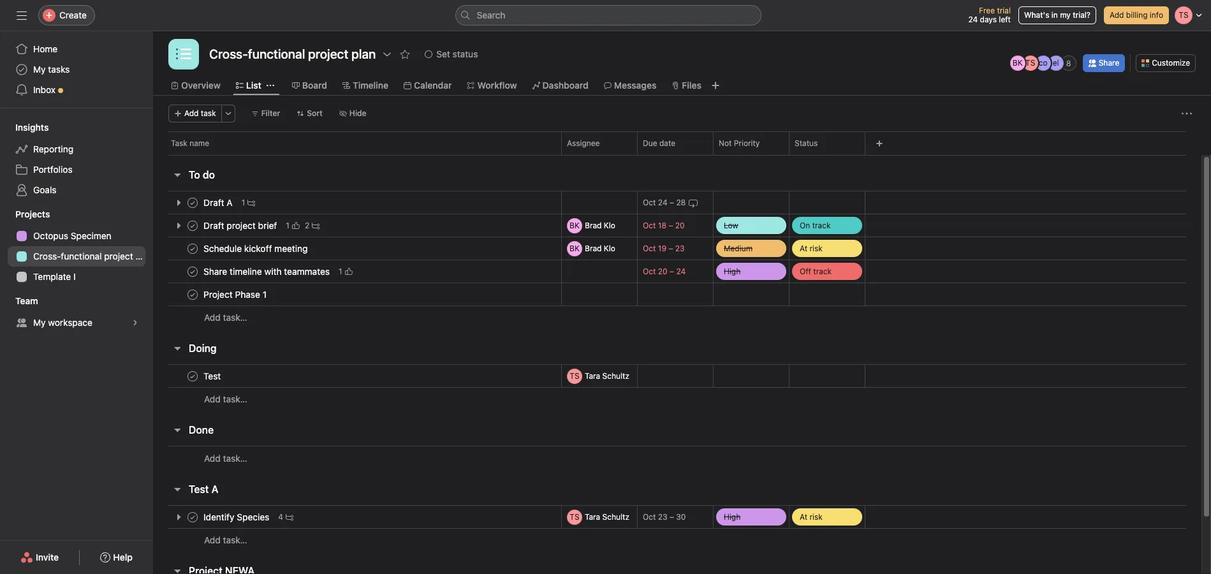 Task type: vqa. For each thing, say whether or not it's contained in the screenshot.
0 Button
no



Task type: locate. For each thing, give the bounding box(es) containing it.
add up doing button
[[204, 312, 221, 323]]

1 vertical spatial completed checkbox
[[185, 368, 200, 384]]

1 horizontal spatial ts
[[1026, 58, 1035, 68]]

– for 24
[[670, 267, 674, 276]]

add a task to this section image
[[223, 343, 233, 353]]

add left billing
[[1110, 10, 1124, 20]]

overview
[[181, 80, 221, 91]]

row containing brad klo
[[153, 214, 1202, 237]]

at risk inside popup button
[[800, 243, 823, 253]]

oct for oct 20 – 24
[[643, 267, 656, 276]]

completed image right "plan"
[[185, 241, 200, 256]]

1 vertical spatial functional
[[61, 251, 102, 262]]

1 vertical spatial ts
[[570, 371, 580, 380]]

– for 30
[[670, 512, 674, 522]]

collapse task list for this section image
[[172, 425, 182, 435]]

1 risk from the top
[[810, 243, 823, 253]]

add task… down identify species text box
[[204, 535, 247, 545]]

at for at risk popup button
[[800, 243, 808, 253]]

1 completed image from the top
[[185, 218, 200, 233]]

add billing info button
[[1104, 6, 1169, 24]]

2 klo from the top
[[604, 243, 615, 253]]

add task… button for 3rd add task… row from the top of the page
[[204, 451, 247, 465]]

1 collapse task list for this section image from the top
[[172, 170, 182, 180]]

– inside "header test a" tree grid
[[670, 512, 674, 522]]

0 vertical spatial at risk
[[800, 243, 823, 253]]

add task… button inside header doing tree grid
[[204, 392, 247, 406]]

add task… button down identify species text box
[[204, 533, 247, 547]]

0 vertical spatial 23
[[675, 244, 685, 253]]

goals
[[33, 184, 57, 195]]

files
[[682, 80, 702, 91]]

add for add task… button related to 4th add task… row from the top of the page
[[204, 535, 221, 545]]

1 vertical spatial risk
[[810, 512, 823, 521]]

add task… down test 'text field' on the bottom
[[204, 394, 247, 404]]

completed checkbox inside draft a 'cell'
[[185, 195, 200, 210]]

filter button
[[245, 105, 286, 122]]

risk inside at risk dropdown button
[[810, 512, 823, 521]]

project
[[104, 251, 133, 262]]

header doing tree grid
[[153, 364, 1202, 411]]

1 oct from the top
[[643, 198, 656, 207]]

test cell
[[153, 364, 562, 388]]

to do button
[[189, 163, 215, 186]]

what's in my trial? button
[[1019, 6, 1096, 24]]

2 risk from the top
[[810, 512, 823, 521]]

oct for oct 18 – 20
[[643, 221, 656, 230]]

functional
[[248, 47, 305, 61], [61, 251, 102, 262]]

0 vertical spatial risk
[[810, 243, 823, 253]]

off
[[800, 266, 811, 276]]

1 vertical spatial tara schultz
[[585, 512, 629, 521]]

1 vertical spatial schultz
[[603, 512, 629, 521]]

track right on
[[812, 220, 831, 230]]

2 vertical spatial completed image
[[185, 509, 200, 525]]

completed image inside project phase 1 'cell'
[[185, 287, 200, 302]]

global element
[[0, 31, 153, 108]]

4 add task… row from the top
[[153, 528, 1202, 552]]

collapse task list for this section image for test a
[[172, 484, 182, 494]]

at inside dropdown button
[[800, 512, 808, 521]]

– for 28
[[670, 198, 674, 207]]

Completed checkbox
[[185, 195, 200, 210], [185, 368, 200, 384], [185, 509, 200, 525]]

add inside "header test a" tree grid
[[204, 535, 221, 545]]

1 vertical spatial brad
[[585, 243, 602, 253]]

at risk
[[800, 243, 823, 253], [800, 512, 823, 521]]

1 vertical spatial 23
[[658, 512, 668, 522]]

2 schultz from the top
[[603, 512, 629, 521]]

1 high from the top
[[724, 266, 741, 276]]

Schedule kickoff meeting text field
[[201, 242, 312, 255]]

create button
[[38, 5, 95, 26]]

completed checkbox for schedule kickoff meeting text box
[[185, 241, 200, 256]]

oct inside "header test a" tree grid
[[643, 512, 656, 522]]

schedule kickoff meeting cell
[[153, 237, 562, 260]]

functional down octopus specimen link
[[61, 251, 102, 262]]

add inside header doing tree grid
[[204, 394, 221, 404]]

messages
[[614, 80, 657, 91]]

projects element
[[0, 203, 153, 290]]

4 add task… button from the top
[[204, 533, 247, 547]]

2 horizontal spatial 24
[[969, 15, 978, 24]]

completed checkbox inside project phase 1 'cell'
[[185, 287, 200, 302]]

oct down oct 19 – 23
[[643, 267, 656, 276]]

0 vertical spatial completed image
[[185, 218, 200, 233]]

23 left 30
[[658, 512, 668, 522]]

oct
[[643, 198, 656, 207], [643, 221, 656, 230], [643, 244, 656, 253], [643, 267, 656, 276], [643, 512, 656, 522]]

2 completed checkbox from the top
[[185, 241, 200, 256]]

dashboard link
[[532, 78, 589, 92]]

0 horizontal spatial cross-
[[33, 251, 61, 262]]

4 add task… from the top
[[204, 535, 247, 545]]

help
[[113, 552, 133, 563]]

0 vertical spatial tara
[[585, 371, 600, 380]]

Draft A text field
[[201, 196, 236, 209]]

high down medium at right
[[724, 266, 741, 276]]

my
[[33, 64, 46, 75], [33, 317, 46, 328]]

0 vertical spatial functional
[[248, 47, 305, 61]]

0 vertical spatial brad
[[585, 220, 602, 230]]

19
[[658, 244, 667, 253]]

info
[[1150, 10, 1163, 20]]

plan
[[136, 251, 153, 262]]

– for 23
[[669, 244, 673, 253]]

3 add task… button from the top
[[204, 451, 247, 465]]

klo left "18"
[[604, 220, 615, 230]]

risk for at risk dropdown button
[[810, 512, 823, 521]]

add task… button up a
[[204, 451, 247, 465]]

1 like. click to like this task image
[[292, 222, 300, 229]]

Completed checkbox
[[185, 218, 200, 233], [185, 241, 200, 256], [185, 264, 200, 279], [185, 287, 200, 302]]

1 vertical spatial at
[[800, 512, 808, 521]]

my for my workspace
[[33, 317, 46, 328]]

files link
[[672, 78, 702, 92]]

0 horizontal spatial bk
[[570, 243, 580, 253]]

portfolios link
[[8, 159, 145, 180]]

project phase 1 cell
[[153, 283, 562, 306]]

functional inside the projects 'element'
[[61, 251, 102, 262]]

Draft project brief text field
[[201, 219, 281, 232]]

1 vertical spatial my
[[33, 317, 46, 328]]

cross-functional project plan
[[209, 47, 376, 61]]

high button
[[714, 260, 789, 283]]

–
[[670, 198, 674, 207], [669, 221, 673, 230], [669, 244, 673, 253], [670, 267, 674, 276], [670, 512, 674, 522]]

collapse task list for this section image left to on the left of page
[[172, 170, 182, 180]]

2 add task… row from the top
[[153, 387, 1202, 411]]

octopus specimen link
[[8, 226, 145, 246]]

collapse task list for this section image down expand subtask list for the task identify species image on the bottom of the page
[[172, 566, 182, 574]]

3 completed image from the top
[[185, 287, 200, 302]]

completed image inside share timeline with teammates cell
[[185, 264, 200, 279]]

1 at from the top
[[800, 243, 808, 253]]

sort
[[307, 108, 323, 118]]

completed checkbox right expand subtask list for the task identify species image on the bottom of the page
[[185, 509, 200, 525]]

2 subtasks image
[[312, 222, 320, 229]]

completed image right expand subtask list for the task draft a image
[[185, 195, 200, 210]]

1 horizontal spatial bk
[[1013, 58, 1023, 68]]

at risk down on track at the right
[[800, 243, 823, 253]]

high right 30
[[724, 512, 741, 521]]

track right off
[[813, 266, 832, 276]]

2 tara schultz from the top
[[585, 512, 629, 521]]

more actions image
[[224, 110, 232, 117]]

oct 24 – 28
[[643, 198, 686, 207]]

add down test 'text field' on the bottom
[[204, 394, 221, 404]]

2 oct from the top
[[643, 221, 656, 230]]

projects button
[[0, 208, 50, 221]]

2 vertical spatial 24
[[676, 267, 686, 276]]

brad klo down brad klo button
[[585, 243, 615, 253]]

2 add task… button from the top
[[204, 392, 247, 406]]

0 horizontal spatial functional
[[61, 251, 102, 262]]

2 brad klo from the top
[[585, 243, 615, 253]]

2 completed image from the top
[[185, 241, 200, 256]]

cross- up list link
[[209, 47, 248, 61]]

– for 20
[[669, 221, 673, 230]]

– left 28
[[670, 198, 674, 207]]

at inside popup button
[[800, 243, 808, 253]]

4 oct from the top
[[643, 267, 656, 276]]

high inside popup button
[[724, 266, 741, 276]]

1 horizontal spatial functional
[[248, 47, 305, 61]]

add task… button down project phase 1 text box
[[204, 311, 247, 325]]

3 completed checkbox from the top
[[185, 509, 200, 525]]

23 right 19
[[675, 244, 685, 253]]

invite
[[36, 552, 59, 563]]

– right "18"
[[669, 221, 673, 230]]

1 vertical spatial tara
[[585, 512, 600, 521]]

header test a tree grid
[[153, 505, 1202, 552]]

1 vertical spatial high
[[724, 512, 741, 521]]

my left the tasks
[[33, 64, 46, 75]]

4 subtasks image
[[286, 513, 293, 521]]

row
[[153, 131, 1211, 155], [168, 154, 1186, 156], [153, 191, 1202, 214], [153, 214, 1202, 237], [153, 237, 1202, 260], [153, 260, 1202, 283], [153, 283, 1202, 306], [153, 364, 1202, 388], [153, 505, 1202, 529]]

add task… button
[[204, 311, 247, 325], [204, 392, 247, 406], [204, 451, 247, 465], [204, 533, 247, 547]]

add down 'done' button
[[204, 453, 221, 463]]

hide sidebar image
[[17, 10, 27, 20]]

oct left "18"
[[643, 221, 656, 230]]

1 vertical spatial 24
[[658, 198, 668, 207]]

4 completed checkbox from the top
[[185, 287, 200, 302]]

1 vertical spatial at risk
[[800, 512, 823, 521]]

completed image inside schedule kickoff meeting cell
[[185, 241, 200, 256]]

completed image for completed checkbox inside schedule kickoff meeting cell
[[185, 241, 200, 256]]

row containing tara schultz
[[153, 505, 1202, 529]]

1 add task… from the top
[[204, 312, 247, 323]]

collapse task list for this section image
[[172, 170, 182, 180], [172, 343, 182, 353], [172, 484, 182, 494], [172, 566, 182, 574]]

20 right "18"
[[675, 221, 685, 230]]

0 vertical spatial at
[[800, 243, 808, 253]]

row containing bk
[[153, 237, 1202, 260]]

24 left 28
[[658, 198, 668, 207]]

task
[[201, 108, 216, 118]]

tab actions image
[[267, 82, 274, 89]]

1 horizontal spatial 20
[[675, 221, 685, 230]]

add task… button down test 'text field' on the bottom
[[204, 392, 247, 406]]

1 vertical spatial track
[[813, 266, 832, 276]]

status
[[795, 138, 818, 148]]

0 vertical spatial brad klo
[[585, 220, 615, 230]]

add task button
[[168, 105, 222, 122]]

add task… down project phase 1 text box
[[204, 312, 247, 323]]

tasks
[[48, 64, 70, 75]]

add billing info
[[1110, 10, 1163, 20]]

high inside dropdown button
[[724, 512, 741, 521]]

more actions image
[[1182, 108, 1192, 119]]

completed checkbox inside schedule kickoff meeting cell
[[185, 241, 200, 256]]

search list box
[[455, 5, 761, 26]]

0 vertical spatial 24
[[969, 15, 978, 24]]

cross- inside the projects 'element'
[[33, 251, 61, 262]]

2 at from the top
[[800, 512, 808, 521]]

1 vertical spatial brad klo
[[585, 243, 615, 253]]

test a button
[[189, 478, 218, 501]]

0 horizontal spatial ts
[[570, 371, 580, 380]]

24 down oct 19 – 23
[[676, 267, 686, 276]]

completed image left project phase 1 text box
[[185, 287, 200, 302]]

home
[[33, 43, 58, 54]]

1 tara from the top
[[585, 371, 600, 380]]

my inside my tasks "link"
[[33, 64, 46, 75]]

5 oct from the top
[[643, 512, 656, 522]]

4 collapse task list for this section image from the top
[[172, 566, 182, 574]]

tara
[[585, 371, 600, 380], [585, 512, 600, 521]]

bk inside row
[[570, 243, 580, 253]]

0 vertical spatial completed checkbox
[[185, 195, 200, 210]]

2 my from the top
[[33, 317, 46, 328]]

completed checkbox inside share timeline with teammates cell
[[185, 264, 200, 279]]

completed checkbox for project phase 1 text box
[[185, 287, 200, 302]]

2 completed checkbox from the top
[[185, 368, 200, 384]]

collapse task list for this section image left test
[[172, 484, 182, 494]]

identify species cell
[[153, 505, 562, 529]]

– down oct 19 – 23
[[670, 267, 674, 276]]

0 vertical spatial cross-
[[209, 47, 248, 61]]

0 horizontal spatial 23
[[658, 512, 668, 522]]

24 left days
[[969, 15, 978, 24]]

cross- for cross-functional project plan
[[33, 251, 61, 262]]

schultz inside button
[[603, 512, 629, 521]]

add task… button for 4th add task… row from the top of the page
[[204, 533, 247, 547]]

reporting
[[33, 144, 73, 154]]

completed checkbox for share timeline with teammates text field
[[185, 264, 200, 279]]

filter
[[261, 108, 280, 118]]

functional for project plan
[[248, 47, 305, 61]]

completed checkbox inside identify species cell
[[185, 509, 200, 525]]

i
[[73, 271, 76, 282]]

brad klo left "18"
[[585, 220, 615, 230]]

4 task… from the top
[[223, 535, 247, 545]]

3 oct from the top
[[643, 244, 656, 253]]

add task
[[184, 108, 216, 118]]

my inside "my workspace" link
[[33, 317, 46, 328]]

2 add task… from the top
[[204, 394, 247, 404]]

row containing oct 24
[[153, 191, 1202, 214]]

0 vertical spatial bk
[[1013, 58, 1023, 68]]

1 my from the top
[[33, 64, 46, 75]]

1 vertical spatial completed image
[[185, 264, 200, 279]]

– left 30
[[670, 512, 674, 522]]

1 klo from the top
[[604, 220, 615, 230]]

1 completed image from the top
[[185, 195, 200, 210]]

add task… inside header doing tree grid
[[204, 394, 247, 404]]

task… inside the "header to do" tree grid
[[223, 312, 247, 323]]

risk
[[810, 243, 823, 253], [810, 512, 823, 521]]

teams element
[[0, 290, 153, 336]]

trial?
[[1073, 10, 1091, 20]]

at right high dropdown button
[[800, 512, 808, 521]]

8
[[1066, 58, 1071, 68]]

1 vertical spatial cross-
[[33, 251, 61, 262]]

add field image
[[876, 140, 883, 147]]

at risk right high dropdown button
[[800, 512, 823, 521]]

at risk for at risk dropdown button
[[800, 512, 823, 521]]

3 completed image from the top
[[185, 509, 200, 525]]

0 vertical spatial klo
[[604, 220, 615, 230]]

1 task… from the top
[[223, 312, 247, 323]]

collapse task list for this section image left doing button
[[172, 343, 182, 353]]

add for add billing info 'button'
[[1110, 10, 1124, 20]]

2 task… from the top
[[223, 394, 247, 404]]

row containing ts
[[153, 364, 1202, 388]]

4 completed image from the top
[[185, 368, 200, 384]]

0 vertical spatial high
[[724, 266, 741, 276]]

completed checkbox left test 'text field' on the bottom
[[185, 368, 200, 384]]

2 completed image from the top
[[185, 264, 200, 279]]

at down on
[[800, 243, 808, 253]]

3 task… from the top
[[223, 453, 247, 463]]

23
[[675, 244, 685, 253], [658, 512, 668, 522]]

add down identify species text box
[[204, 535, 221, 545]]

– right 19
[[669, 244, 673, 253]]

1 tara schultz from the top
[[585, 371, 629, 380]]

Test text field
[[201, 370, 225, 382]]

cross-
[[209, 47, 248, 61], [33, 251, 61, 262]]

cross- down octopus
[[33, 251, 61, 262]]

add task… row
[[153, 306, 1202, 329], [153, 387, 1202, 411], [153, 446, 1202, 470], [153, 528, 1202, 552]]

1 horizontal spatial 23
[[675, 244, 685, 253]]

medium
[[724, 243, 753, 253]]

1 brad from the top
[[585, 220, 602, 230]]

my down team
[[33, 317, 46, 328]]

add inside the "header to do" tree grid
[[204, 312, 221, 323]]

task… inside "header test a" tree grid
[[223, 535, 247, 545]]

functional for project
[[61, 251, 102, 262]]

2 brad from the top
[[585, 243, 602, 253]]

add task… inside "header test a" tree grid
[[204, 535, 247, 545]]

completed checkbox right expand subtask list for the task draft a image
[[185, 195, 200, 210]]

klo down brad klo button
[[604, 243, 615, 253]]

at risk inside dropdown button
[[800, 512, 823, 521]]

add task… up a
[[204, 453, 247, 463]]

1 vertical spatial bk
[[570, 243, 580, 253]]

risk inside at risk popup button
[[810, 243, 823, 253]]

0 vertical spatial my
[[33, 64, 46, 75]]

test a
[[189, 484, 218, 495]]

oct up oct 18 – 20
[[643, 198, 656, 207]]

1 horizontal spatial cross-
[[209, 47, 248, 61]]

at risk for at risk popup button
[[800, 243, 823, 253]]

1 vertical spatial klo
[[604, 243, 615, 253]]

klo
[[604, 220, 615, 230], [604, 243, 615, 253]]

3 collapse task list for this section image from the top
[[172, 484, 182, 494]]

create
[[59, 10, 87, 20]]

brad
[[585, 220, 602, 230], [585, 243, 602, 253]]

functional up tab actions image
[[248, 47, 305, 61]]

1 at risk from the top
[[800, 243, 823, 253]]

track
[[812, 220, 831, 230], [813, 266, 832, 276]]

completed image
[[185, 218, 200, 233], [185, 264, 200, 279], [185, 509, 200, 525]]

2 high from the top
[[724, 512, 741, 521]]

overview link
[[171, 78, 221, 92]]

1 brad klo from the top
[[585, 220, 615, 230]]

not priority
[[719, 138, 760, 148]]

Identify Species text field
[[201, 511, 273, 523]]

1 schultz from the top
[[603, 371, 629, 380]]

add inside 'button'
[[1110, 10, 1124, 20]]

0 horizontal spatial 20
[[658, 267, 668, 276]]

add
[[1110, 10, 1124, 20], [184, 108, 199, 118], [204, 312, 221, 323], [204, 394, 221, 404], [204, 453, 221, 463], [204, 535, 221, 545]]

0 vertical spatial track
[[812, 220, 831, 230]]

to do
[[189, 169, 215, 181]]

completed image left test 'text field' on the bottom
[[185, 368, 200, 384]]

0 vertical spatial schultz
[[603, 371, 629, 380]]

tara schultz
[[585, 371, 629, 380], [585, 512, 629, 521]]

expand subtask list for the task draft a image
[[174, 197, 184, 208]]

2 tara from the top
[[585, 512, 600, 521]]

2 at risk from the top
[[800, 512, 823, 521]]

project plan
[[308, 47, 376, 61]]

bk down brad klo button
[[570, 243, 580, 253]]

2 collapse task list for this section image from the top
[[172, 343, 182, 353]]

doing
[[189, 343, 217, 354]]

0 vertical spatial ts
[[1026, 58, 1035, 68]]

completed image
[[185, 195, 200, 210], [185, 241, 200, 256], [185, 287, 200, 302], [185, 368, 200, 384]]

20 down 19
[[658, 267, 668, 276]]

bk left co
[[1013, 58, 1023, 68]]

expand subtask list for the task identify species image
[[174, 512, 184, 522]]

off track button
[[790, 260, 865, 283]]

completed image inside "test" cell
[[185, 368, 200, 384]]

brad inside button
[[585, 220, 602, 230]]

oct left 19
[[643, 244, 656, 253]]

completed checkbox for test
[[185, 509, 200, 525]]

high for high popup button
[[724, 266, 741, 276]]

0 vertical spatial tara schultz
[[585, 371, 629, 380]]

2 vertical spatial completed checkbox
[[185, 509, 200, 525]]

1 completed checkbox from the top
[[185, 195, 200, 210]]

1 completed checkbox from the top
[[185, 218, 200, 233]]

1 add task… button from the top
[[204, 311, 247, 325]]

oct left 30
[[643, 512, 656, 522]]

3 completed checkbox from the top
[[185, 264, 200, 279]]

date
[[660, 138, 676, 148]]

1 vertical spatial 20
[[658, 267, 668, 276]]

high
[[724, 266, 741, 276], [724, 512, 741, 521]]



Task type: describe. For each thing, give the bounding box(es) containing it.
cross-functional project plan link
[[8, 246, 153, 267]]

status
[[453, 48, 478, 59]]

0 horizontal spatial 24
[[658, 198, 668, 207]]

28
[[676, 198, 686, 207]]

dashboard
[[543, 80, 589, 91]]

add left task
[[184, 108, 199, 118]]

completed image for completed checkbox inside the project phase 1 'cell'
[[185, 287, 200, 302]]

share
[[1099, 58, 1120, 68]]

board link
[[292, 78, 327, 92]]

oct 19 – 23
[[643, 244, 685, 253]]

tara schultz inside header doing tree grid
[[585, 371, 629, 380]]

inbox link
[[8, 80, 145, 100]]

track for off track
[[813, 266, 832, 276]]

at risk button
[[790, 237, 865, 260]]

24 inside free trial 24 days left
[[969, 15, 978, 24]]

cross- for cross-functional project plan
[[209, 47, 248, 61]]

what's in my trial?
[[1024, 10, 1091, 20]]

add task… button for 1st add task… row
[[204, 311, 247, 325]]

task… inside header doing tree grid
[[223, 394, 247, 404]]

my workspace
[[33, 317, 92, 328]]

my
[[1060, 10, 1071, 20]]

track for on track
[[812, 220, 831, 230]]

a
[[211, 484, 218, 495]]

name
[[190, 138, 209, 148]]

1 subtask image
[[248, 199, 255, 206]]

tara schultz button
[[567, 509, 635, 525]]

list link
[[236, 78, 261, 92]]

brad klo button
[[567, 218, 635, 233]]

task name
[[171, 138, 209, 148]]

row containing task name
[[153, 131, 1211, 155]]

tara inside button
[[585, 512, 600, 521]]

klo inside brad klo button
[[604, 220, 615, 230]]

1 horizontal spatial 24
[[676, 267, 686, 276]]

free
[[979, 6, 995, 15]]

30
[[676, 512, 686, 522]]

schultz inside header doing tree grid
[[603, 371, 629, 380]]

ts inside row
[[570, 371, 580, 380]]

completed image for brad klo
[[185, 218, 200, 233]]

left
[[999, 15, 1011, 24]]

completed image for completed option inside the draft a 'cell'
[[185, 195, 200, 210]]

set status
[[436, 48, 478, 59]]

completed image for completed option in the "test" cell
[[185, 368, 200, 384]]

done button
[[189, 418, 214, 441]]

customize button
[[1136, 54, 1196, 72]]

low button
[[714, 214, 789, 237]]

oct 18 – 20
[[643, 221, 685, 230]]

23 inside "header test a" tree grid
[[658, 512, 668, 522]]

header to do tree grid
[[153, 191, 1202, 329]]

add for add task… button corresponding to 1st add task… row
[[204, 312, 221, 323]]

my tasks link
[[8, 59, 145, 80]]

add for add task… button within header doing tree grid
[[204, 394, 221, 404]]

set status button
[[419, 45, 484, 63]]

help button
[[92, 546, 141, 569]]

add task… inside the "header to do" tree grid
[[204, 312, 247, 323]]

18
[[658, 221, 667, 230]]

Share timeline with teammates text field
[[201, 265, 334, 278]]

goals link
[[8, 180, 145, 200]]

oct 20 – 24
[[643, 267, 686, 276]]

my workspace link
[[8, 313, 145, 333]]

hide button
[[334, 105, 372, 122]]

assignee
[[567, 138, 600, 148]]

search button
[[455, 5, 761, 26]]

collapse task list for this section image for doing
[[172, 343, 182, 353]]

1 add task… row from the top
[[153, 306, 1202, 329]]

invite button
[[12, 546, 67, 569]]

search
[[477, 10, 505, 20]]

add to starred image
[[400, 49, 410, 59]]

at for at risk dropdown button
[[800, 512, 808, 521]]

test
[[189, 484, 209, 495]]

insights
[[15, 122, 49, 133]]

oct 23 – 30
[[643, 512, 686, 522]]

portfolios
[[33, 164, 72, 175]]

insights element
[[0, 116, 153, 203]]

board
[[302, 80, 327, 91]]

row containing 1
[[153, 260, 1202, 283]]

calendar link
[[404, 78, 452, 92]]

completed checkbox for to
[[185, 195, 200, 210]]

sort button
[[291, 105, 328, 122]]

see details, my workspace image
[[131, 319, 139, 327]]

to
[[189, 169, 200, 181]]

brad klo inside button
[[585, 220, 615, 230]]

at risk button
[[790, 506, 865, 528]]

add task… button for second add task… row from the top
[[204, 392, 247, 406]]

projects
[[15, 209, 50, 219]]

show options image
[[382, 49, 392, 59]]

set
[[436, 48, 450, 59]]

calendar
[[414, 80, 452, 91]]

draft project brief cell
[[153, 214, 562, 237]]

list
[[246, 80, 261, 91]]

due date
[[643, 138, 676, 148]]

oct for oct 19 – 23
[[643, 244, 656, 253]]

share button
[[1083, 54, 1125, 72]]

free trial 24 days left
[[969, 6, 1011, 24]]

repeats image
[[688, 197, 699, 208]]

messages link
[[604, 78, 657, 92]]

1 button
[[336, 265, 355, 278]]

oct for oct 24 – 28
[[643, 198, 656, 207]]

hide
[[349, 108, 367, 118]]

workflow link
[[467, 78, 517, 92]]

draft a cell
[[153, 191, 562, 214]]

customize
[[1152, 58, 1190, 68]]

high button
[[714, 506, 789, 528]]

due
[[643, 138, 657, 148]]

oct for oct 23 – 30
[[643, 512, 656, 522]]

medium button
[[714, 237, 789, 260]]

Project Phase 1 text field
[[201, 288, 271, 301]]

template i link
[[8, 267, 145, 287]]

23 inside the "header to do" tree grid
[[675, 244, 685, 253]]

timeline
[[353, 80, 388, 91]]

3 add task… row from the top
[[153, 446, 1202, 470]]

on track button
[[790, 214, 865, 237]]

my for my tasks
[[33, 64, 46, 75]]

risk for at risk popup button
[[810, 243, 823, 253]]

inbox
[[33, 84, 56, 95]]

completed checkbox inside "test" cell
[[185, 368, 200, 384]]

collapse task list for this section image for to do
[[172, 170, 182, 180]]

not
[[719, 138, 732, 148]]

priority
[[734, 138, 760, 148]]

cross-functional project plan
[[33, 251, 153, 262]]

show options image
[[695, 140, 703, 147]]

reporting link
[[8, 139, 145, 159]]

low
[[724, 220, 738, 230]]

insights button
[[0, 121, 49, 134]]

specimen
[[71, 230, 111, 241]]

octopus
[[33, 230, 68, 241]]

task
[[171, 138, 187, 148]]

team button
[[0, 295, 38, 307]]

my tasks
[[33, 64, 70, 75]]

tara schultz inside button
[[585, 512, 629, 521]]

0 vertical spatial 20
[[675, 221, 685, 230]]

doing button
[[189, 337, 217, 360]]

completed image for tara schultz
[[185, 509, 200, 525]]

list image
[[176, 47, 191, 62]]

3 add task… from the top
[[204, 453, 247, 463]]

share timeline with teammates cell
[[153, 260, 562, 283]]

what's
[[1024, 10, 1050, 20]]

in
[[1052, 10, 1058, 20]]

team
[[15, 295, 38, 306]]

add for 3rd add task… row from the top of the page's add task… button
[[204, 453, 221, 463]]

expand subtask list for the task draft project brief image
[[174, 220, 184, 231]]

high for high dropdown button
[[724, 512, 741, 521]]

completed checkbox inside draft project brief cell
[[185, 218, 200, 233]]

add tab image
[[711, 80, 721, 91]]

tara inside header doing tree grid
[[585, 371, 600, 380]]

1
[[339, 266, 342, 276]]



